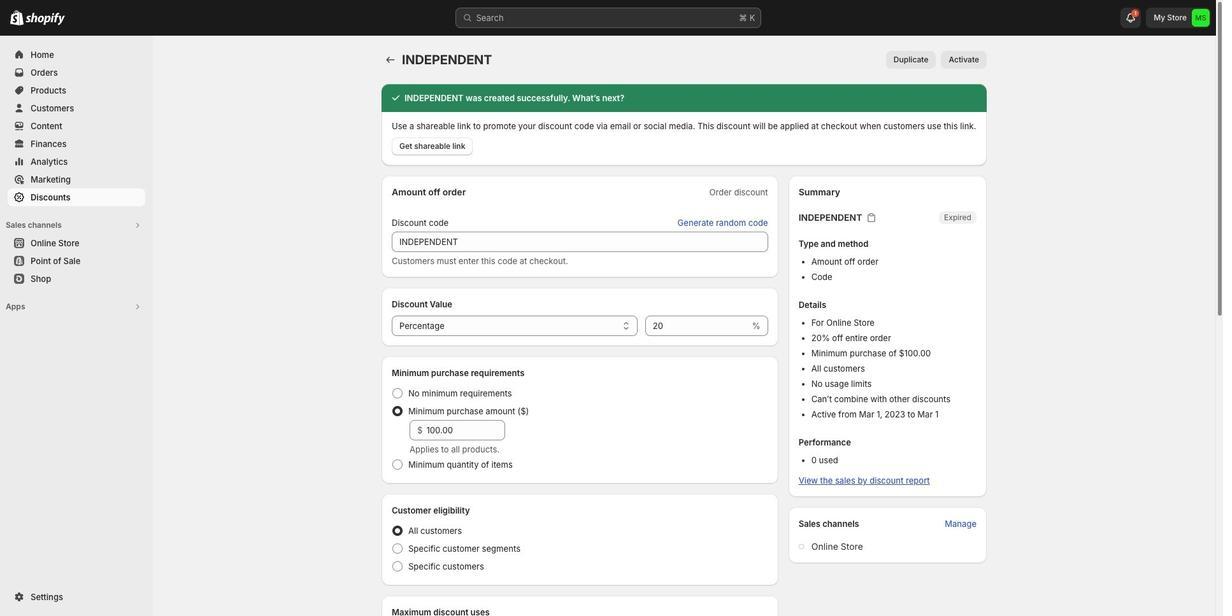 Task type: vqa. For each thing, say whether or not it's contained in the screenshot.
channels in the button
no



Task type: describe. For each thing, give the bounding box(es) containing it.
0.00 text field
[[427, 421, 505, 441]]

shopify image
[[25, 13, 65, 25]]



Task type: locate. For each thing, give the bounding box(es) containing it.
shopify image
[[10, 10, 24, 25]]

None text field
[[392, 232, 768, 252]]

None text field
[[645, 316, 750, 336]]

my store image
[[1192, 9, 1210, 27]]



